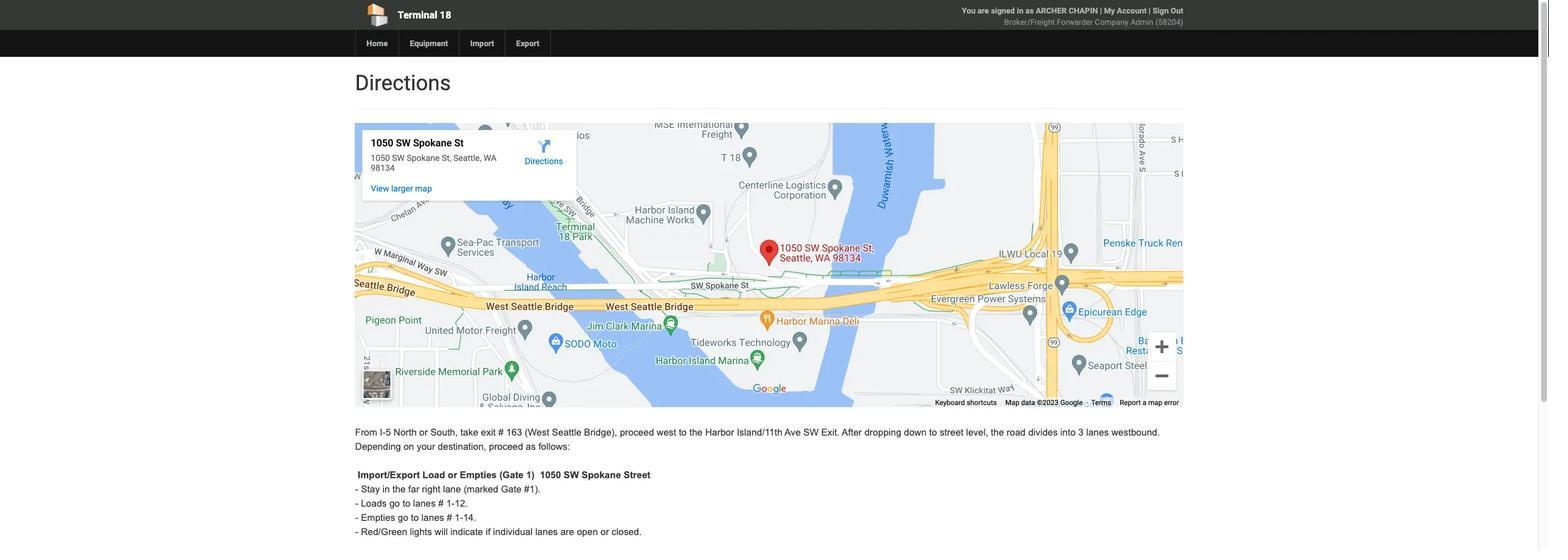 Task type: vqa. For each thing, say whether or not it's contained in the screenshot.
14.
yes



Task type: locate. For each thing, give the bounding box(es) containing it.
divides
[[1028, 427, 1058, 438]]

on
[[404, 441, 414, 452]]

1 horizontal spatial |
[[1149, 6, 1151, 15]]

or inside from i-5 north or south, take exit # 163 (west seattle bridge), proceed west to the harbor island/11th ave sw exit. after dropping down to street level, the road divides into 3 lanes westbound. depending on your destination, proceed as follows:
[[419, 427, 428, 438]]

import link
[[459, 30, 505, 57]]

- left loads
[[355, 498, 358, 509]]

chapin
[[1069, 6, 1098, 15]]

0 vertical spatial sw
[[803, 427, 819, 438]]

1- down 12.
[[455, 513, 463, 523]]

open
[[577, 527, 598, 537]]

0 vertical spatial in
[[1017, 6, 1023, 15]]

dropping
[[864, 427, 901, 438]]

or up your
[[419, 427, 428, 438]]

westbound.
[[1111, 427, 1160, 438]]

1 horizontal spatial in
[[1017, 6, 1023, 15]]

or right open
[[601, 527, 609, 537]]

the inside import/export load or empties (gate 1)  1050 sw spokane street - stay in the far right lane (marked gate #1). - loads go to lanes # 1-12. - empties go to lanes # 1-14. - red/green lights will indicate if individual lanes are open or closed.
[[392, 484, 406, 495]]

1-
[[446, 498, 455, 509], [455, 513, 463, 523]]

sw right ave
[[803, 427, 819, 438]]

i-
[[380, 427, 386, 438]]

empties up (marked
[[460, 470, 497, 481]]

1 vertical spatial sw
[[564, 470, 579, 481]]

0 horizontal spatial or
[[419, 427, 428, 438]]

the
[[689, 427, 703, 438], [991, 427, 1004, 438], [392, 484, 406, 495]]

| left my
[[1100, 6, 1102, 15]]

in
[[1017, 6, 1023, 15], [382, 484, 390, 495]]

or
[[419, 427, 428, 438], [448, 470, 457, 481], [601, 527, 609, 537]]

are right you
[[978, 6, 989, 15]]

1 horizontal spatial sw
[[803, 427, 819, 438]]

in down import/export at the left of the page
[[382, 484, 390, 495]]

or up lane
[[448, 470, 457, 481]]

sw right 1050
[[564, 470, 579, 481]]

as down (west
[[526, 441, 536, 452]]

go up red/green
[[398, 513, 408, 523]]

0 horizontal spatial in
[[382, 484, 390, 495]]

the left the road at the bottom
[[991, 427, 1004, 438]]

to
[[679, 427, 687, 438], [929, 427, 937, 438], [403, 498, 410, 509], [411, 513, 419, 523]]

account
[[1117, 6, 1147, 15]]

empties
[[460, 470, 497, 481], [361, 513, 395, 523]]

export
[[516, 39, 539, 48]]

as up broker/freight
[[1025, 6, 1034, 15]]

export link
[[505, 30, 550, 57]]

2 horizontal spatial #
[[498, 427, 504, 438]]

take
[[460, 427, 478, 438]]

2 horizontal spatial the
[[991, 427, 1004, 438]]

out
[[1171, 6, 1183, 15]]

163
[[506, 427, 522, 438]]

1 horizontal spatial #
[[447, 513, 452, 523]]

load
[[422, 470, 445, 481]]

1 vertical spatial as
[[526, 441, 536, 452]]

are left open
[[561, 527, 574, 537]]

go right loads
[[389, 498, 400, 509]]

1 horizontal spatial proceed
[[620, 427, 654, 438]]

lanes right individual
[[535, 527, 558, 537]]

0 horizontal spatial are
[[561, 527, 574, 537]]

individual
[[493, 527, 533, 537]]

0 horizontal spatial the
[[392, 484, 406, 495]]

0 vertical spatial go
[[389, 498, 400, 509]]

as
[[1025, 6, 1034, 15], [526, 441, 536, 452]]

| left sign
[[1149, 6, 1151, 15]]

company
[[1095, 17, 1128, 27]]

terminal 18
[[398, 9, 451, 21]]

archer
[[1036, 6, 1067, 15]]

south,
[[430, 427, 458, 438]]

home
[[366, 39, 388, 48]]

lanes up will
[[421, 513, 444, 523]]

after
[[842, 427, 862, 438]]

are inside you are signed in as archer chapin | my account | sign out broker/freight forwarder company admin (58204)
[[978, 6, 989, 15]]

2 | from the left
[[1149, 6, 1151, 15]]

0 vertical spatial as
[[1025, 6, 1034, 15]]

1 vertical spatial or
[[448, 470, 457, 481]]

# down right
[[438, 498, 444, 509]]

level,
[[966, 427, 988, 438]]

0 vertical spatial empties
[[460, 470, 497, 481]]

#1).
[[524, 484, 540, 495]]

0 horizontal spatial #
[[438, 498, 444, 509]]

1- down lane
[[446, 498, 455, 509]]

the left harbor
[[689, 427, 703, 438]]

1 horizontal spatial are
[[978, 6, 989, 15]]

- left red/green
[[355, 527, 358, 537]]

lanes
[[1086, 427, 1109, 438], [413, 498, 436, 509], [421, 513, 444, 523], [535, 527, 558, 537]]

red/green
[[361, 527, 407, 537]]

go
[[389, 498, 400, 509], [398, 513, 408, 523]]

equipment link
[[398, 30, 459, 57]]

your
[[417, 441, 435, 452]]

gate
[[501, 484, 522, 495]]

0 horizontal spatial as
[[526, 441, 536, 452]]

lanes right 3 at the bottom of page
[[1086, 427, 1109, 438]]

follows:
[[538, 441, 570, 452]]

street
[[624, 470, 651, 481]]

1 horizontal spatial as
[[1025, 6, 1034, 15]]

spokane
[[582, 470, 621, 481]]

0 vertical spatial or
[[419, 427, 428, 438]]

proceed
[[620, 427, 654, 438], [489, 441, 523, 452]]

5
[[386, 427, 391, 438]]

# up will
[[447, 513, 452, 523]]

1 horizontal spatial or
[[448, 470, 457, 481]]

# right exit
[[498, 427, 504, 438]]

lights
[[410, 527, 432, 537]]

proceed left west
[[620, 427, 654, 438]]

to right west
[[679, 427, 687, 438]]

as inside you are signed in as archer chapin | my account | sign out broker/freight forwarder company admin (58204)
[[1025, 6, 1034, 15]]

0 vertical spatial are
[[978, 6, 989, 15]]

0 horizontal spatial |
[[1100, 6, 1102, 15]]

lanes inside from i-5 north or south, take exit # 163 (west seattle bridge), proceed west to the harbor island/11th ave sw exit. after dropping down to street level, the road divides into 3 lanes westbound. depending on your destination, proceed as follows:
[[1086, 427, 1109, 438]]

0 horizontal spatial empties
[[361, 513, 395, 523]]

- left stay
[[355, 484, 358, 495]]

2 vertical spatial #
[[447, 513, 452, 523]]

2 vertical spatial or
[[601, 527, 609, 537]]

west
[[657, 427, 676, 438]]

-
[[355, 484, 358, 495], [355, 498, 358, 509], [355, 513, 358, 523], [355, 527, 358, 537]]

(west
[[525, 427, 549, 438]]

sw
[[803, 427, 819, 438], [564, 470, 579, 481]]

#
[[498, 427, 504, 438], [438, 498, 444, 509], [447, 513, 452, 523]]

to right down
[[929, 427, 937, 438]]

the left far
[[392, 484, 406, 495]]

exit.
[[821, 427, 840, 438]]

1 vertical spatial #
[[438, 498, 444, 509]]

are
[[978, 6, 989, 15], [561, 527, 574, 537]]

1 vertical spatial are
[[561, 527, 574, 537]]

- down import/export at the left of the page
[[355, 513, 358, 523]]

1 vertical spatial in
[[382, 484, 390, 495]]

proceed down 163
[[489, 441, 523, 452]]

empties down loads
[[361, 513, 395, 523]]

0 horizontal spatial sw
[[564, 470, 579, 481]]

road
[[1007, 427, 1026, 438]]

0 horizontal spatial proceed
[[489, 441, 523, 452]]

right
[[422, 484, 440, 495]]

2 - from the top
[[355, 498, 358, 509]]

0 vertical spatial #
[[498, 427, 504, 438]]

sign
[[1153, 6, 1169, 15]]

in up broker/freight
[[1017, 6, 1023, 15]]

|
[[1100, 6, 1102, 15], [1149, 6, 1151, 15]]



Task type: describe. For each thing, give the bounding box(es) containing it.
far
[[408, 484, 419, 495]]

bridge),
[[584, 427, 617, 438]]

to down far
[[403, 498, 410, 509]]

my
[[1104, 6, 1115, 15]]

forwarder
[[1057, 17, 1093, 27]]

from
[[355, 427, 377, 438]]

into
[[1060, 427, 1076, 438]]

destination,
[[438, 441, 486, 452]]

signed
[[991, 6, 1015, 15]]

harbor
[[705, 427, 734, 438]]

3 - from the top
[[355, 513, 358, 523]]

sign out link
[[1153, 6, 1183, 15]]

4 - from the top
[[355, 527, 358, 537]]

sw inside import/export load or empties (gate 1)  1050 sw spokane street - stay in the far right lane (marked gate #1). - loads go to lanes # 1-12. - empties go to lanes # 1-14. - red/green lights will indicate if individual lanes are open or closed.
[[564, 470, 579, 481]]

lane
[[443, 484, 461, 495]]

1 vertical spatial go
[[398, 513, 408, 523]]

# inside from i-5 north or south, take exit # 163 (west seattle bridge), proceed west to the harbor island/11th ave sw exit. after dropping down to street level, the road divides into 3 lanes westbound. depending on your destination, proceed as follows:
[[498, 427, 504, 438]]

seattle
[[552, 427, 581, 438]]

island/11th
[[737, 427, 782, 438]]

terminal
[[398, 9, 437, 21]]

home link
[[355, 30, 398, 57]]

from i-5 north or south, take exit # 163 (west seattle bridge), proceed west to the harbor island/11th ave sw exit. after dropping down to street level, the road divides into 3 lanes westbound. depending on your destination, proceed as follows:
[[355, 427, 1160, 452]]

admin
[[1130, 17, 1153, 27]]

0 vertical spatial 1-
[[446, 498, 455, 509]]

if
[[486, 527, 490, 537]]

exit
[[481, 427, 496, 438]]

depending
[[355, 441, 401, 452]]

in inside import/export load or empties (gate 1)  1050 sw spokane street - stay in the far right lane (marked gate #1). - loads go to lanes # 1-12. - empties go to lanes # 1-14. - red/green lights will indicate if individual lanes are open or closed.
[[382, 484, 390, 495]]

1 vertical spatial 1-
[[455, 513, 463, 523]]

import/export
[[358, 470, 420, 481]]

my account link
[[1104, 6, 1147, 15]]

12.
[[455, 498, 468, 509]]

in inside you are signed in as archer chapin | my account | sign out broker/freight forwarder company admin (58204)
[[1017, 6, 1023, 15]]

1 - from the top
[[355, 484, 358, 495]]

(gate
[[499, 470, 524, 481]]

down
[[904, 427, 927, 438]]

3
[[1078, 427, 1084, 438]]

are inside import/export load or empties (gate 1)  1050 sw spokane street - stay in the far right lane (marked gate #1). - loads go to lanes # 1-12. - empties go to lanes # 1-14. - red/green lights will indicate if individual lanes are open or closed.
[[561, 527, 574, 537]]

1 vertical spatial proceed
[[489, 441, 523, 452]]

directions
[[355, 70, 451, 95]]

sw inside from i-5 north or south, take exit # 163 (west seattle bridge), proceed west to the harbor island/11th ave sw exit. after dropping down to street level, the road divides into 3 lanes westbound. depending on your destination, proceed as follows:
[[803, 427, 819, 438]]

you are signed in as archer chapin | my account | sign out broker/freight forwarder company admin (58204)
[[962, 6, 1183, 27]]

you
[[962, 6, 976, 15]]

18
[[440, 9, 451, 21]]

1 horizontal spatial the
[[689, 427, 703, 438]]

ave
[[785, 427, 801, 438]]

import/export load or empties (gate 1)  1050 sw spokane street - stay in the far right lane (marked gate #1). - loads go to lanes # 1-12. - empties go to lanes # 1-14. - red/green lights will indicate if individual lanes are open or closed.
[[355, 470, 651, 537]]

0 vertical spatial proceed
[[620, 427, 654, 438]]

north
[[394, 427, 417, 438]]

(58204)
[[1155, 17, 1183, 27]]

to up lights
[[411, 513, 419, 523]]

terminal 18 link
[[355, 0, 688, 30]]

broker/freight
[[1004, 17, 1055, 27]]

closed.
[[612, 527, 642, 537]]

(marked
[[464, 484, 498, 495]]

will
[[435, 527, 448, 537]]

as inside from i-5 north or south, take exit # 163 (west seattle bridge), proceed west to the harbor island/11th ave sw exit. after dropping down to street level, the road divides into 3 lanes westbound. depending on your destination, proceed as follows:
[[526, 441, 536, 452]]

loads
[[361, 498, 387, 509]]

14.
[[463, 513, 476, 523]]

2 horizontal spatial or
[[601, 527, 609, 537]]

indicate
[[450, 527, 483, 537]]

lanes down right
[[413, 498, 436, 509]]

import
[[470, 39, 494, 48]]

stay
[[361, 484, 380, 495]]

street
[[940, 427, 963, 438]]

1050
[[540, 470, 561, 481]]

1 vertical spatial empties
[[361, 513, 395, 523]]

equipment
[[410, 39, 448, 48]]

1 | from the left
[[1100, 6, 1102, 15]]

1 horizontal spatial empties
[[460, 470, 497, 481]]



